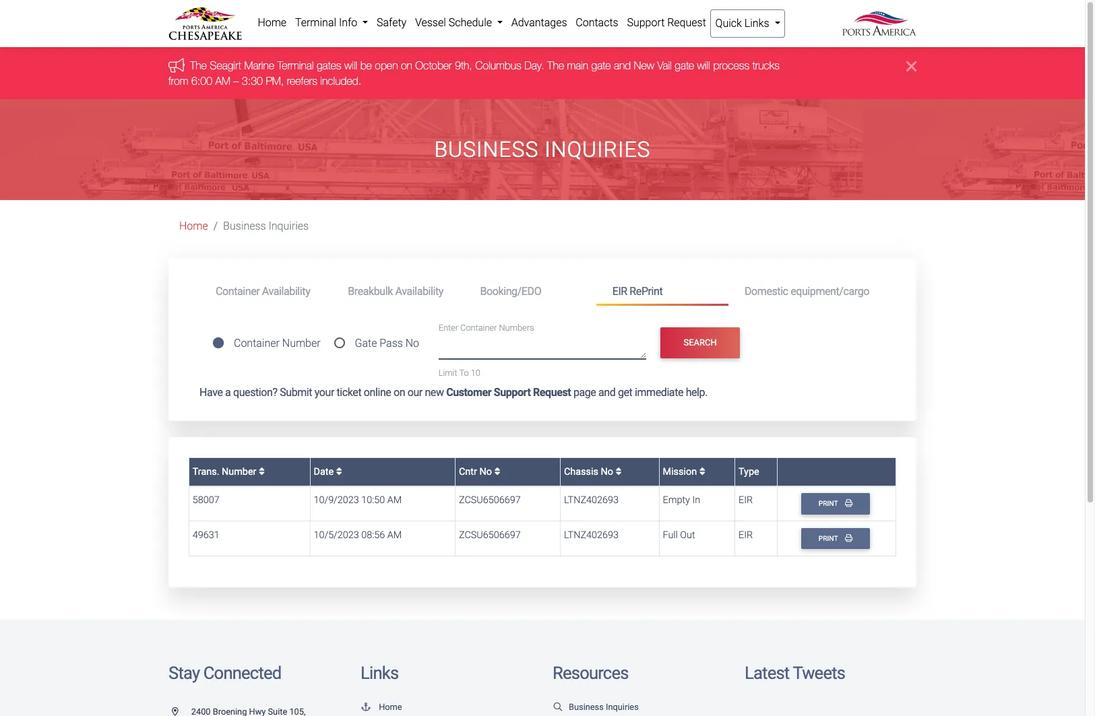 Task type: vqa. For each thing, say whether or not it's contained in the screenshot.
And
yes



Task type: locate. For each thing, give the bounding box(es) containing it.
0 horizontal spatial request
[[533, 386, 571, 399]]

reefers
[[287, 75, 318, 87]]

will left be
[[345, 60, 358, 72]]

marine
[[244, 60, 275, 72]]

print left print image
[[819, 535, 840, 543]]

print left print icon
[[819, 500, 840, 509]]

support up new
[[627, 16, 665, 29]]

2 sort image from the left
[[336, 467, 342, 477]]

info
[[339, 16, 358, 29]]

5 sort image from the left
[[700, 467, 706, 477]]

2 vertical spatial container
[[234, 337, 280, 350]]

10:50
[[362, 495, 385, 507]]

container number
[[234, 337, 321, 350]]

vessel
[[415, 16, 446, 29]]

request
[[668, 16, 707, 29], [533, 386, 571, 399]]

1 vertical spatial print
[[819, 535, 840, 543]]

the up 6:00
[[190, 60, 207, 72]]

2 ltnz402693 from the top
[[564, 530, 619, 541]]

am right the 10:50
[[388, 495, 402, 507]]

2 the from the left
[[548, 60, 564, 72]]

request left page
[[533, 386, 571, 399]]

1 vertical spatial number
[[222, 466, 257, 478]]

help.
[[686, 386, 708, 399]]

number right trans.
[[222, 466, 257, 478]]

1 horizontal spatial home
[[258, 16, 287, 29]]

advantages link
[[507, 9, 572, 36]]

full out
[[663, 530, 696, 541]]

business inquiries link
[[553, 702, 639, 712]]

2 vertical spatial business
[[569, 702, 604, 712]]

0 horizontal spatial will
[[345, 60, 358, 72]]

customer
[[447, 386, 492, 399]]

search button
[[661, 328, 740, 359]]

1 print link from the top
[[802, 494, 870, 515]]

on
[[401, 60, 413, 72], [394, 386, 405, 399]]

the
[[190, 60, 207, 72], [548, 60, 564, 72]]

booking/edo
[[480, 285, 542, 298]]

1 vertical spatial container
[[461, 323, 497, 333]]

0 horizontal spatial gate
[[592, 60, 611, 72]]

10/9/2023
[[314, 495, 359, 507]]

0 vertical spatial am
[[215, 75, 231, 87]]

1 vertical spatial am
[[388, 495, 402, 507]]

terminal info
[[295, 16, 360, 29]]

the right day.
[[548, 60, 564, 72]]

0 vertical spatial print
[[819, 500, 840, 509]]

2 print from the top
[[819, 535, 840, 543]]

0 vertical spatial support
[[627, 16, 665, 29]]

2 horizontal spatial home link
[[361, 702, 402, 712]]

2 will from the left
[[698, 60, 711, 72]]

support
[[627, 16, 665, 29], [494, 386, 531, 399]]

1 vertical spatial request
[[533, 386, 571, 399]]

1 horizontal spatial no
[[480, 466, 492, 478]]

trans. number link
[[193, 466, 265, 478]]

request inside "link"
[[668, 16, 707, 29]]

sort image right chassis
[[616, 467, 622, 477]]

2 gate from the left
[[675, 60, 695, 72]]

print image
[[846, 535, 853, 542]]

print link for empty in
[[802, 494, 870, 515]]

0 horizontal spatial links
[[361, 663, 399, 684]]

0 horizontal spatial availability
[[262, 285, 310, 298]]

enter container numbers
[[439, 323, 534, 333]]

gate
[[355, 337, 377, 350]]

search image
[[553, 704, 564, 712]]

2 vertical spatial inquiries
[[606, 702, 639, 712]]

gate
[[592, 60, 611, 72], [675, 60, 695, 72]]

2 vertical spatial business inquiries
[[569, 702, 639, 712]]

print
[[819, 500, 840, 509], [819, 535, 840, 543]]

support right customer
[[494, 386, 531, 399]]

be
[[361, 60, 372, 72]]

links up anchor image
[[361, 663, 399, 684]]

0 horizontal spatial number
[[222, 466, 257, 478]]

vail
[[658, 60, 672, 72]]

print link down print icon
[[802, 529, 870, 550]]

1 horizontal spatial request
[[668, 16, 707, 29]]

terminal up reefers
[[278, 60, 314, 72]]

1 print from the top
[[819, 500, 840, 509]]

process
[[714, 60, 750, 72]]

availability up enter
[[396, 285, 444, 298]]

sort image inside trans. number link
[[259, 467, 265, 477]]

availability up container number
[[262, 285, 310, 298]]

1 zcsu6506697 from the top
[[459, 495, 521, 507]]

reprint
[[630, 285, 663, 298]]

1 availability from the left
[[262, 285, 310, 298]]

no right "pass"
[[406, 337, 419, 350]]

1 horizontal spatial number
[[282, 337, 321, 350]]

container right enter
[[461, 323, 497, 333]]

type
[[739, 466, 760, 478]]

0 vertical spatial zcsu6506697
[[459, 495, 521, 507]]

am left –
[[215, 75, 231, 87]]

ltnz402693
[[564, 495, 619, 507], [564, 530, 619, 541]]

terminal
[[295, 16, 337, 29], [278, 60, 314, 72]]

print link for full out
[[802, 529, 870, 550]]

2 horizontal spatial business
[[569, 702, 604, 712]]

10/5/2023
[[314, 530, 359, 541]]

latest tweets
[[745, 663, 846, 684]]

date link
[[314, 466, 342, 478]]

business
[[435, 137, 539, 163], [223, 220, 266, 233], [569, 702, 604, 712]]

0 horizontal spatial support
[[494, 386, 531, 399]]

trucks
[[753, 60, 780, 72]]

am right 08:56 in the left of the page
[[388, 530, 402, 541]]

availability
[[262, 285, 310, 298], [396, 285, 444, 298]]

1 vertical spatial zcsu6506697
[[459, 530, 521, 541]]

your
[[315, 386, 334, 399]]

safety link
[[373, 9, 411, 36]]

0 vertical spatial and
[[614, 60, 631, 72]]

sort image right trans.
[[259, 467, 265, 477]]

bullhorn image
[[169, 58, 190, 73]]

home link
[[254, 9, 291, 36], [179, 220, 208, 233], [361, 702, 402, 712]]

support inside "link"
[[627, 16, 665, 29]]

1 vertical spatial and
[[599, 386, 616, 399]]

quick links link
[[711, 9, 786, 38]]

home
[[258, 16, 287, 29], [179, 220, 208, 233], [379, 702, 402, 712]]

number up submit
[[282, 337, 321, 350]]

1 vertical spatial terminal
[[278, 60, 314, 72]]

eir left the reprint
[[613, 285, 628, 298]]

1 vertical spatial inquiries
[[269, 220, 309, 233]]

2 vertical spatial home link
[[361, 702, 402, 712]]

2 horizontal spatial no
[[601, 466, 614, 478]]

sort image inside mission link
[[700, 467, 706, 477]]

stay
[[169, 663, 200, 684]]

1 vertical spatial business
[[223, 220, 266, 233]]

2 vertical spatial eir
[[739, 530, 753, 541]]

schedule
[[449, 16, 492, 29]]

1 vertical spatial print link
[[802, 529, 870, 550]]

links right quick
[[745, 17, 770, 30]]

1 ltnz402693 from the top
[[564, 495, 619, 507]]

0 vertical spatial terminal
[[295, 16, 337, 29]]

no right chassis
[[601, 466, 614, 478]]

gate right main
[[592, 60, 611, 72]]

1 horizontal spatial the
[[548, 60, 564, 72]]

ltnz402693 for full
[[564, 530, 619, 541]]

1 the from the left
[[190, 60, 207, 72]]

domestic equipment/cargo link
[[729, 279, 886, 304]]

limit
[[439, 368, 458, 378]]

zcsu6506697 for 10/9/2023 10:50 am
[[459, 495, 521, 507]]

1 horizontal spatial gate
[[675, 60, 695, 72]]

0 vertical spatial number
[[282, 337, 321, 350]]

on right open
[[401, 60, 413, 72]]

0 horizontal spatial the
[[190, 60, 207, 72]]

no right cntr
[[480, 466, 492, 478]]

pm,
[[266, 75, 284, 87]]

0 vertical spatial request
[[668, 16, 707, 29]]

ticket
[[337, 386, 362, 399]]

0 vertical spatial print link
[[802, 494, 870, 515]]

gate right vail
[[675, 60, 695, 72]]

terminal inside terminal info link
[[295, 16, 337, 29]]

sort image for date
[[336, 467, 342, 477]]

0 vertical spatial container
[[216, 285, 260, 298]]

number for trans. number
[[222, 466, 257, 478]]

4 sort image from the left
[[616, 467, 622, 477]]

on inside the seagirt marine terminal gates will be open on october 9th, columbus day. the main gate and new vail gate will process trucks from 6:00 am – 3:30 pm, reefers included.
[[401, 60, 413, 72]]

the seagirt marine terminal gates will be open on october 9th, columbus day. the main gate and new vail gate will process trucks from 6:00 am – 3:30 pm, reefers included.
[[169, 60, 780, 87]]

cntr no link
[[459, 466, 501, 478]]

1 horizontal spatial home link
[[254, 9, 291, 36]]

print link up print image
[[802, 494, 870, 515]]

container up question?
[[234, 337, 280, 350]]

sort image up in
[[700, 467, 706, 477]]

number for container number
[[282, 337, 321, 350]]

to
[[460, 368, 469, 378]]

columbus
[[476, 60, 522, 72]]

gate pass no
[[355, 337, 419, 350]]

1 vertical spatial home
[[179, 220, 208, 233]]

2 availability from the left
[[396, 285, 444, 298]]

cntr
[[459, 466, 477, 478]]

0 vertical spatial ltnz402693
[[564, 495, 619, 507]]

container inside container availability link
[[216, 285, 260, 298]]

sort image right cntr
[[495, 467, 501, 477]]

2 vertical spatial home
[[379, 702, 402, 712]]

terminal left info
[[295, 16, 337, 29]]

eir down type
[[739, 495, 753, 507]]

am inside the seagirt marine terminal gates will be open on october 9th, columbus day. the main gate and new vail gate will process trucks from 6:00 am – 3:30 pm, reefers included.
[[215, 75, 231, 87]]

have a question? submit your ticket online on our new customer support request page and get immediate help.
[[200, 386, 708, 399]]

2 print link from the top
[[802, 529, 870, 550]]

sort image inside cntr no link
[[495, 467, 501, 477]]

and left the get
[[599, 386, 616, 399]]

no
[[406, 337, 419, 350], [480, 466, 492, 478], [601, 466, 614, 478]]

1 horizontal spatial links
[[745, 17, 770, 30]]

terminal inside the seagirt marine terminal gates will be open on october 9th, columbus day. the main gate and new vail gate will process trucks from 6:00 am – 3:30 pm, reefers included.
[[278, 60, 314, 72]]

1 horizontal spatial will
[[698, 60, 711, 72]]

0 horizontal spatial home link
[[179, 220, 208, 233]]

empty
[[663, 495, 690, 507]]

eir right out
[[739, 530, 753, 541]]

advantages
[[512, 16, 567, 29]]

container up container number
[[216, 285, 260, 298]]

2 vertical spatial am
[[388, 530, 402, 541]]

request left quick
[[668, 16, 707, 29]]

on left 'our'
[[394, 386, 405, 399]]

0 vertical spatial home link
[[254, 9, 291, 36]]

1 horizontal spatial business
[[435, 137, 539, 163]]

sort image up '10/9/2023'
[[336, 467, 342, 477]]

1 horizontal spatial availability
[[396, 285, 444, 298]]

domestic equipment/cargo
[[745, 285, 870, 298]]

0 vertical spatial home
[[258, 16, 287, 29]]

chassis no
[[564, 466, 616, 478]]

0 vertical spatial on
[[401, 60, 413, 72]]

eir reprint link
[[597, 279, 729, 306]]

will
[[345, 60, 358, 72], [698, 60, 711, 72]]

3 sort image from the left
[[495, 467, 501, 477]]

included.
[[321, 75, 362, 87]]

1 sort image from the left
[[259, 467, 265, 477]]

stay connected
[[169, 663, 281, 684]]

0 horizontal spatial business
[[223, 220, 266, 233]]

and
[[614, 60, 631, 72], [599, 386, 616, 399]]

customer support request link
[[447, 386, 571, 399]]

mission link
[[663, 466, 706, 478]]

1 horizontal spatial support
[[627, 16, 665, 29]]

and left new
[[614, 60, 631, 72]]

sort image inside the "chassis no" link
[[616, 467, 622, 477]]

sort image
[[259, 467, 265, 477], [336, 467, 342, 477], [495, 467, 501, 477], [616, 467, 622, 477], [700, 467, 706, 477]]

business inquiries
[[435, 137, 651, 163], [223, 220, 309, 233], [569, 702, 639, 712]]

sort image inside date "link"
[[336, 467, 342, 477]]

2 zcsu6506697 from the top
[[459, 530, 521, 541]]

chassis
[[564, 466, 599, 478]]

0 horizontal spatial home
[[179, 220, 208, 233]]

1 vertical spatial ltnz402693
[[564, 530, 619, 541]]

availability for container availability
[[262, 285, 310, 298]]

will left "process" in the right top of the page
[[698, 60, 711, 72]]

breakbulk availability link
[[332, 279, 464, 304]]

availability for breakbulk availability
[[396, 285, 444, 298]]

1 vertical spatial eir
[[739, 495, 753, 507]]



Task type: describe. For each thing, give the bounding box(es) containing it.
search
[[684, 338, 717, 348]]

0 vertical spatial business
[[435, 137, 539, 163]]

sort image for mission
[[700, 467, 706, 477]]

latest
[[745, 663, 790, 684]]

container for container availability
[[216, 285, 260, 298]]

connected
[[203, 663, 281, 684]]

and inside the seagirt marine terminal gates will be open on october 9th, columbus day. the main gate and new vail gate will process trucks from 6:00 am – 3:30 pm, reefers included.
[[614, 60, 631, 72]]

58007
[[193, 495, 220, 507]]

print image
[[846, 500, 853, 507]]

trans.
[[193, 466, 219, 478]]

cntr no
[[459, 466, 495, 478]]

safety
[[377, 16, 407, 29]]

numbers
[[499, 323, 534, 333]]

10/9/2023 10:50 am
[[314, 495, 402, 507]]

equipment/cargo
[[791, 285, 870, 298]]

container availability link
[[200, 279, 332, 304]]

question?
[[233, 386, 278, 399]]

am for 10/5/2023 08:56 am
[[388, 530, 402, 541]]

Enter Container Numbers text field
[[439, 336, 647, 359]]

print for out
[[819, 535, 840, 543]]

submit
[[280, 386, 312, 399]]

open
[[375, 60, 398, 72]]

1 vertical spatial business inquiries
[[223, 220, 309, 233]]

resources
[[553, 663, 629, 684]]

enter
[[439, 323, 459, 333]]

trans. number
[[193, 466, 259, 478]]

map marker alt image
[[172, 708, 189, 717]]

–
[[234, 75, 239, 87]]

support request link
[[623, 9, 711, 36]]

10/5/2023 08:56 am
[[314, 530, 402, 541]]

the seagirt marine terminal gates will be open on october 9th, columbus day. the main gate and new vail gate will process trucks from 6:00 am – 3:30 pm, reefers included. link
[[169, 60, 780, 87]]

new
[[425, 386, 444, 399]]

empty in
[[663, 495, 701, 507]]

10
[[471, 368, 481, 378]]

out
[[681, 530, 696, 541]]

gates
[[317, 60, 342, 72]]

2 horizontal spatial home
[[379, 702, 402, 712]]

breakbulk
[[348, 285, 393, 298]]

3:30
[[242, 75, 263, 87]]

close image
[[907, 58, 917, 74]]

immediate
[[635, 386, 684, 399]]

breakbulk availability
[[348, 285, 444, 298]]

have
[[200, 386, 223, 399]]

anchor image
[[361, 704, 372, 712]]

zcsu6506697 for 10/5/2023 08:56 am
[[459, 530, 521, 541]]

vessel schedule
[[415, 16, 495, 29]]

6:00
[[191, 75, 212, 87]]

1 gate from the left
[[592, 60, 611, 72]]

0 vertical spatial links
[[745, 17, 770, 30]]

chassis no link
[[564, 466, 622, 478]]

49631
[[193, 530, 220, 541]]

sort image for cntr no
[[495, 467, 501, 477]]

the seagirt marine terminal gates will be open on october 9th, columbus day. the main gate and new vail gate will process trucks from 6:00 am – 3:30 pm, reefers included. alert
[[0, 47, 1086, 99]]

from
[[169, 75, 188, 87]]

new
[[634, 60, 655, 72]]

october
[[416, 60, 452, 72]]

1 vertical spatial support
[[494, 386, 531, 399]]

no for cntr no
[[480, 466, 492, 478]]

no for chassis no
[[601, 466, 614, 478]]

quick
[[716, 17, 742, 30]]

domestic
[[745, 285, 789, 298]]

1 vertical spatial links
[[361, 663, 399, 684]]

page
[[574, 386, 596, 399]]

container availability
[[216, 285, 310, 298]]

get
[[618, 386, 633, 399]]

mission
[[663, 466, 700, 478]]

in
[[693, 495, 701, 507]]

eir reprint
[[613, 285, 663, 298]]

vessel schedule link
[[411, 9, 507, 36]]

print for in
[[819, 500, 840, 509]]

0 vertical spatial eir
[[613, 285, 628, 298]]

sort image for chassis no
[[616, 467, 622, 477]]

container for container number
[[234, 337, 280, 350]]

booking/edo link
[[464, 279, 597, 304]]

0 vertical spatial inquiries
[[545, 137, 651, 163]]

our
[[408, 386, 423, 399]]

1 vertical spatial home link
[[179, 220, 208, 233]]

eir for full out
[[739, 530, 753, 541]]

support request
[[627, 16, 707, 29]]

main
[[567, 60, 589, 72]]

quick links
[[716, 17, 772, 30]]

contacts link
[[572, 9, 623, 36]]

1 vertical spatial on
[[394, 386, 405, 399]]

0 horizontal spatial no
[[406, 337, 419, 350]]

eir for empty in
[[739, 495, 753, 507]]

a
[[225, 386, 231, 399]]

ltnz402693 for empty
[[564, 495, 619, 507]]

08:56
[[362, 530, 385, 541]]

seagirt
[[210, 60, 241, 72]]

pass
[[380, 337, 403, 350]]

day.
[[525, 60, 545, 72]]

sort image for trans. number
[[259, 467, 265, 477]]

0 vertical spatial business inquiries
[[435, 137, 651, 163]]

1 will from the left
[[345, 60, 358, 72]]

terminal info link
[[291, 9, 373, 36]]

am for 10/9/2023 10:50 am
[[388, 495, 402, 507]]

date
[[314, 466, 336, 478]]

contacts
[[576, 16, 619, 29]]



